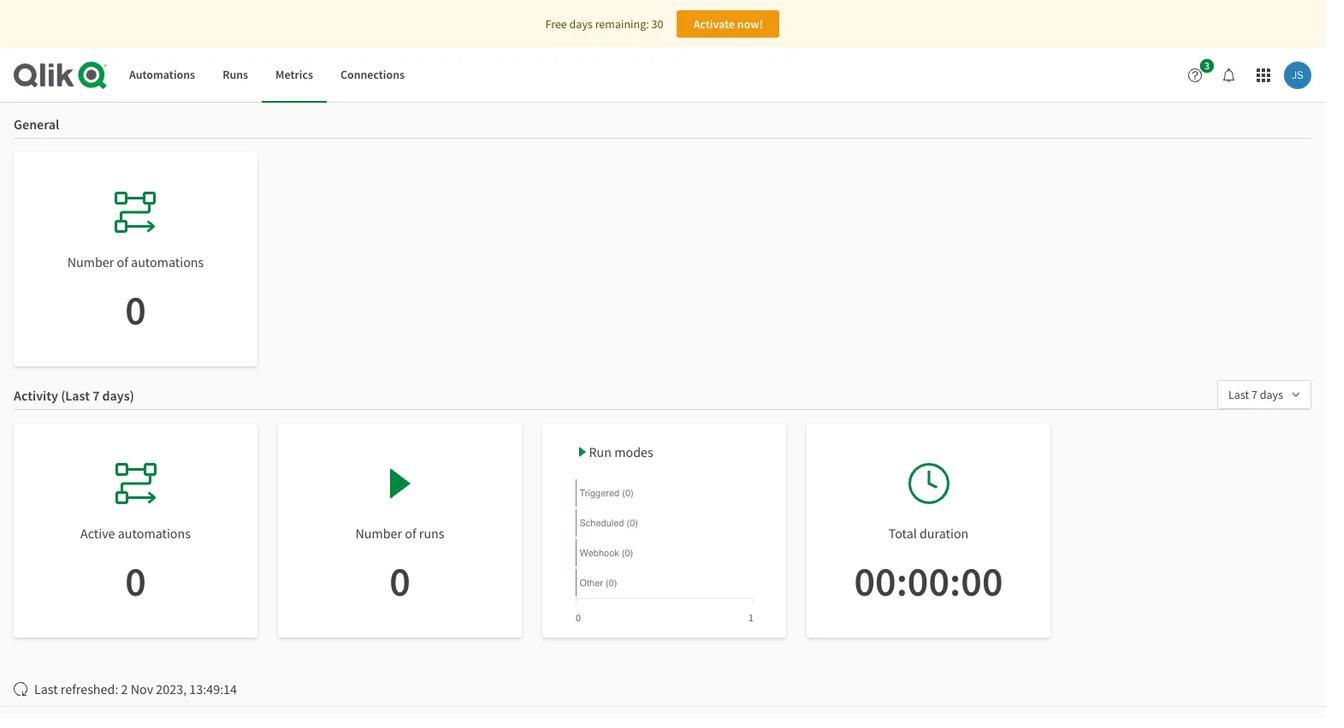 Task type: locate. For each thing, give the bounding box(es) containing it.
activity (last 7 days)
[[14, 387, 134, 404]]

7 inside dropdown button
[[1252, 387, 1258, 402]]

activate now! link
[[677, 10, 780, 38]]

runs
[[419, 525, 445, 542]]

0 horizontal spatial number
[[67, 253, 114, 270]]

duration
[[920, 525, 969, 542]]

nov
[[131, 680, 153, 698]]

0 horizontal spatial 7
[[93, 387, 100, 404]]

automations
[[129, 67, 195, 82]]

7
[[93, 387, 100, 404], [1252, 387, 1258, 402]]

last inside dropdown button
[[1229, 387, 1250, 402]]

last for last 7 days
[[1229, 387, 1250, 402]]

days
[[570, 16, 593, 32], [1261, 387, 1284, 402]]

of
[[117, 253, 128, 270], [405, 525, 417, 542]]

last 7 days
[[1229, 387, 1284, 402]]

1 vertical spatial last
[[34, 680, 58, 698]]

runs button
[[209, 48, 262, 103]]

automations
[[131, 253, 204, 270], [118, 525, 191, 542]]

0 vertical spatial days
[[570, 16, 593, 32]]

1 vertical spatial number
[[356, 525, 402, 542]]

0 horizontal spatial days
[[570, 16, 593, 32]]

last
[[1229, 387, 1250, 402], [34, 680, 58, 698]]

1 vertical spatial days
[[1261, 387, 1284, 402]]

metrics button
[[262, 48, 327, 103]]

last for last refreshed: 2 nov 2023, 13:49:14
[[34, 680, 58, 698]]

3 button
[[1182, 59, 1220, 89]]

activate
[[694, 16, 735, 32]]

activity
[[14, 387, 58, 404]]

2
[[121, 680, 128, 698]]

now!
[[738, 16, 764, 32]]

1 7 from the left
[[93, 387, 100, 404]]

free
[[546, 16, 567, 32]]

0 vertical spatial number
[[67, 253, 114, 270]]

1 horizontal spatial number
[[356, 525, 402, 542]]

0 vertical spatial last
[[1229, 387, 1250, 402]]

0 vertical spatial automations
[[131, 253, 204, 270]]

0 horizontal spatial last
[[34, 680, 58, 698]]

1 horizontal spatial 7
[[1252, 387, 1258, 402]]

1 horizontal spatial days
[[1261, 387, 1284, 402]]

1 vertical spatial of
[[405, 525, 417, 542]]

1 horizontal spatial last
[[1229, 387, 1250, 402]]

2 7 from the left
[[1252, 387, 1258, 402]]

active
[[80, 525, 115, 542]]

of for automations
[[117, 253, 128, 270]]

tab list
[[116, 48, 419, 103]]

0 vertical spatial of
[[117, 253, 128, 270]]

number
[[67, 253, 114, 270], [356, 525, 402, 542]]

1 horizontal spatial of
[[405, 525, 417, 542]]

runs
[[223, 67, 248, 82]]

0 horizontal spatial of
[[117, 253, 128, 270]]

free days remaining: 30
[[546, 16, 664, 32]]

days inside dropdown button
[[1261, 387, 1284, 402]]

general
[[14, 116, 59, 133]]

13:49:14
[[189, 680, 237, 698]]

1 vertical spatial automations
[[118, 525, 191, 542]]

active automations
[[80, 525, 191, 542]]

total
[[889, 525, 917, 542]]

number for number of runs
[[356, 525, 402, 542]]



Task type: describe. For each thing, give the bounding box(es) containing it.
metrics
[[276, 67, 313, 82]]

modes
[[615, 443, 654, 460]]

3
[[1205, 59, 1210, 72]]

30
[[652, 16, 664, 32]]

connections
[[341, 67, 405, 82]]

remaining:
[[595, 16, 649, 32]]

of for runs
[[405, 525, 417, 542]]

number of automations
[[67, 253, 204, 270]]

run modes
[[589, 443, 654, 460]]

2023,
[[156, 680, 187, 698]]

run
[[589, 443, 612, 460]]

connections button
[[327, 48, 419, 103]]

(last
[[61, 387, 90, 404]]

automations button
[[116, 48, 209, 103]]

tab list containing automations
[[116, 48, 419, 103]]

last refreshed: 2 nov 2023, 13:49:14
[[34, 680, 237, 698]]

last 7 days button
[[1218, 380, 1312, 409]]

total duration
[[889, 525, 969, 542]]

number of runs
[[356, 525, 445, 542]]

days)
[[102, 387, 134, 404]]

jacob simon image
[[1285, 62, 1312, 89]]

activate now!
[[694, 16, 764, 32]]

number for number of automations
[[67, 253, 114, 270]]

refreshed:
[[61, 680, 118, 698]]



Task type: vqa. For each thing, say whether or not it's contained in the screenshot.
2nd files from the left
no



